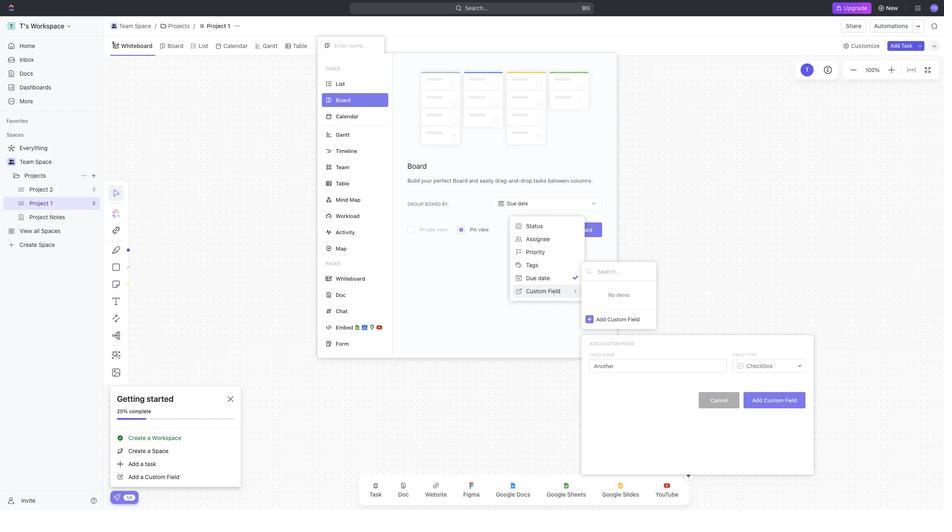 Task type: locate. For each thing, give the bounding box(es) containing it.
2 horizontal spatial board
[[577, 227, 592, 234]]

date inside dropdown button
[[518, 201, 528, 207]]

1 google from the left
[[496, 492, 515, 499]]

docs
[[20, 70, 33, 77], [517, 492, 530, 499]]

sidebar navigation
[[0, 16, 104, 511]]

a for task
[[140, 461, 143, 468]]

1/4
[[126, 496, 132, 501]]

no items
[[608, 292, 630, 299]]

1 vertical spatial board
[[407, 162, 427, 171]]

0 vertical spatial gantt
[[263, 42, 278, 49]]

100% button
[[864, 65, 881, 75]]

2 horizontal spatial google
[[602, 492, 621, 499]]

0 horizontal spatial map
[[336, 245, 347, 252]]

1 horizontal spatial docs
[[517, 492, 530, 499]]

0 vertical spatial projects link
[[158, 21, 192, 31]]

Search... text field
[[597, 266, 652, 278]]

figma
[[463, 492, 480, 499]]

25%
[[117, 409, 128, 415]]

create up add a task
[[128, 448, 146, 455]]

list down view
[[336, 80, 345, 87]]

team down spaces
[[20, 158, 34, 165]]

2 vertical spatial space
[[152, 448, 168, 455]]

new
[[886, 4, 898, 11]]

1 horizontal spatial calendar
[[336, 113, 358, 120]]

0 horizontal spatial team space link
[[20, 156, 99, 169]]

complete
[[129, 409, 151, 415]]

3 google from the left
[[602, 492, 621, 499]]

cancel button
[[699, 393, 740, 409]]

1 horizontal spatial task
[[901, 43, 912, 49]]

0 vertical spatial due date
[[507, 201, 528, 207]]

cancel
[[711, 397, 728, 404]]

board
[[425, 202, 441, 207]]

field name
[[590, 353, 615, 358]]

doc button
[[392, 478, 415, 504]]

field left type
[[733, 353, 745, 358]]

field down due date button
[[548, 288, 560, 295]]

dashboards
[[20, 84, 51, 91]]

1 vertical spatial team space
[[20, 158, 52, 165]]

1 horizontal spatial user group image
[[112, 24, 117, 28]]

favorites
[[7, 118, 28, 124]]

0 vertical spatial add custom field
[[596, 316, 640, 323]]

1 create from the top
[[128, 435, 146, 442]]

task left doc button
[[369, 492, 382, 499]]

board
[[168, 42, 183, 49], [407, 162, 427, 171], [577, 227, 592, 234]]

whiteboard up chat
[[336, 276, 365, 282]]

table link
[[291, 40, 307, 52]]

create a space
[[128, 448, 168, 455]]

task down automations button
[[901, 43, 912, 49]]

2 google from the left
[[547, 492, 566, 499]]

mind map
[[336, 197, 360, 203]]

0 vertical spatial due
[[507, 201, 516, 207]]

team space
[[119, 22, 151, 29], [20, 158, 52, 165]]

items
[[616, 292, 630, 299]]

1 horizontal spatial team
[[119, 22, 133, 29]]

checkbox button
[[733, 360, 805, 373]]

1 vertical spatial task
[[369, 492, 382, 499]]

0 vertical spatial date
[[518, 201, 528, 207]]

1 vertical spatial doc
[[398, 492, 409, 499]]

1 horizontal spatial projects
[[168, 22, 190, 29]]

0 vertical spatial docs
[[20, 70, 33, 77]]

due date
[[507, 201, 528, 207], [526, 275, 550, 282]]

0 vertical spatial calendar
[[223, 42, 248, 49]]

0 horizontal spatial board
[[168, 42, 183, 49]]

1 vertical spatial map
[[336, 245, 347, 252]]

0 vertical spatial whiteboard
[[121, 42, 152, 49]]

1 horizontal spatial whiteboard
[[336, 276, 365, 282]]

create
[[128, 435, 146, 442], [128, 448, 146, 455]]

add board
[[566, 227, 592, 234]]

a left task
[[140, 461, 143, 468]]

team space down spaces
[[20, 158, 52, 165]]

2 create from the top
[[128, 448, 146, 455]]

1 vertical spatial date
[[538, 275, 550, 282]]

1 vertical spatial due date
[[526, 275, 550, 282]]

0 horizontal spatial space
[[35, 158, 52, 165]]

whiteboard link
[[119, 40, 152, 52]]

0 horizontal spatial projects
[[24, 172, 46, 179]]

calendar up timeline
[[336, 113, 358, 120]]

1 horizontal spatial /
[[193, 22, 195, 29]]

docs inside button
[[517, 492, 530, 499]]

a for custom
[[140, 474, 143, 481]]

due date inside button
[[526, 275, 550, 282]]

due date up status at the top of the page
[[507, 201, 528, 207]]

field type
[[733, 353, 757, 358]]

due date inside dropdown button
[[507, 201, 528, 207]]

list
[[199, 42, 208, 49], [336, 80, 345, 87]]

create up create a space
[[128, 435, 146, 442]]

0 vertical spatial user group image
[[112, 24, 117, 28]]

1 vertical spatial calendar
[[336, 113, 358, 120]]

0 vertical spatial create
[[128, 435, 146, 442]]

map right mind
[[350, 197, 360, 203]]

tree inside sidebar navigation
[[3, 142, 100, 252]]

add custom field inside dropdown button
[[596, 316, 640, 323]]

google sheets button
[[540, 478, 592, 504]]

project 1 link
[[197, 21, 232, 31]]

project 1
[[207, 22, 230, 29]]

1 vertical spatial gantt
[[336, 131, 350, 138]]

team up whiteboard link
[[119, 22, 133, 29]]

1 vertical spatial space
[[35, 158, 52, 165]]

tree containing team space
[[3, 142, 100, 252]]

0 vertical spatial map
[[350, 197, 360, 203]]

0 horizontal spatial /
[[155, 22, 156, 29]]

/
[[155, 22, 156, 29], [193, 22, 195, 29]]

team down timeline
[[336, 164, 349, 171]]

date up status at the top of the page
[[518, 201, 528, 207]]

1 vertical spatial projects
[[24, 172, 46, 179]]

0 horizontal spatial projects link
[[24, 169, 77, 183]]

doc
[[336, 292, 346, 298], [398, 492, 409, 499]]

form
[[336, 341, 349, 347]]

add custom field up name
[[590, 341, 634, 347]]

0 horizontal spatial user group image
[[8, 160, 14, 165]]

a up task
[[147, 448, 150, 455]]

team inside sidebar navigation
[[20, 158, 34, 165]]

due
[[507, 201, 516, 207], [526, 275, 537, 282]]

custom inside dropdown button
[[526, 288, 546, 295]]

1 horizontal spatial table
[[336, 180, 349, 187]]

0 horizontal spatial team space
[[20, 158, 52, 165]]

doc up chat
[[336, 292, 346, 298]]

1 horizontal spatial team space link
[[109, 21, 153, 31]]

team
[[119, 22, 133, 29], [20, 158, 34, 165], [336, 164, 349, 171]]

add custom field button
[[581, 310, 656, 330]]

google
[[496, 492, 515, 499], [547, 492, 566, 499], [602, 492, 621, 499]]

projects
[[168, 22, 190, 29], [24, 172, 46, 179]]

due date up custom field at the right of the page
[[526, 275, 550, 282]]

field down items
[[628, 316, 640, 323]]

2 vertical spatial add custom field
[[752, 397, 797, 404]]

whiteboard left board link
[[121, 42, 152, 49]]

due inside dropdown button
[[507, 201, 516, 207]]

1 horizontal spatial list
[[336, 80, 345, 87]]

due inside button
[[526, 275, 537, 282]]

1 vertical spatial create
[[128, 448, 146, 455]]

create for create a space
[[128, 448, 146, 455]]

whiteboard
[[121, 42, 152, 49], [336, 276, 365, 282]]

field
[[548, 288, 560, 295], [628, 316, 640, 323], [622, 341, 634, 347], [590, 353, 601, 358], [733, 353, 745, 358], [785, 397, 797, 404], [167, 474, 179, 481]]

google left the sheets
[[547, 492, 566, 499]]

0 horizontal spatial doc
[[336, 292, 346, 298]]

table up mind
[[336, 180, 349, 187]]

add inside dropdown button
[[596, 316, 606, 323]]

group board by:
[[407, 202, 449, 207]]

1 horizontal spatial team space
[[119, 22, 151, 29]]

status
[[526, 223, 543, 230]]

1 / from the left
[[155, 22, 156, 29]]

map down activity on the left top
[[336, 245, 347, 252]]

custom down no items
[[607, 316, 626, 323]]

0 vertical spatial team space link
[[109, 21, 153, 31]]

project
[[207, 22, 226, 29]]

chat
[[336, 308, 348, 315]]

0 horizontal spatial calendar
[[223, 42, 248, 49]]

a for workspace
[[147, 435, 150, 442]]

custom field button
[[513, 285, 581, 298]]

Enter name... text field
[[590, 360, 727, 373]]

inbox
[[20, 56, 34, 63]]

automations
[[874, 22, 908, 29]]

gantt up timeline
[[336, 131, 350, 138]]

add task
[[891, 43, 912, 49]]

table right gantt link
[[293, 42, 307, 49]]

doc right task button
[[398, 492, 409, 499]]

2 vertical spatial board
[[577, 227, 592, 234]]

field down checkbox popup button
[[785, 397, 797, 404]]

add custom field down checkbox popup button
[[752, 397, 797, 404]]

date up custom field at the right of the page
[[538, 275, 550, 282]]

1 vertical spatial user group image
[[8, 160, 14, 165]]

1 vertical spatial add custom field
[[590, 341, 634, 347]]

new button
[[875, 2, 903, 15]]

Enter name... field
[[334, 42, 378, 49]]

add task button
[[887, 41, 915, 51]]

field left name
[[590, 353, 601, 358]]

a up create a space
[[147, 435, 150, 442]]

due for due date button
[[526, 275, 537, 282]]

0 vertical spatial space
[[135, 22, 151, 29]]

1 vertical spatial due
[[526, 275, 537, 282]]

custom down due date button
[[526, 288, 546, 295]]

0 horizontal spatial date
[[518, 201, 528, 207]]

0 horizontal spatial table
[[293, 42, 307, 49]]

1 vertical spatial team space link
[[20, 156, 99, 169]]

team space inside sidebar navigation
[[20, 158, 52, 165]]

started
[[147, 395, 174, 404]]

1 horizontal spatial date
[[538, 275, 550, 282]]

date inside button
[[538, 275, 550, 282]]

calendar down 1
[[223, 42, 248, 49]]

team space up whiteboard link
[[119, 22, 151, 29]]

tree
[[3, 142, 100, 252]]

custom down checkbox popup button
[[764, 397, 783, 404]]

custom inside dropdown button
[[607, 316, 626, 323]]

0 horizontal spatial list
[[199, 42, 208, 49]]

no
[[608, 292, 615, 299]]

onboarding checklist button element
[[114, 495, 120, 502]]

1 horizontal spatial due
[[526, 275, 537, 282]]

add custom field
[[596, 316, 640, 323], [590, 341, 634, 347], [752, 397, 797, 404]]

website
[[425, 492, 447, 499]]

search...
[[465, 4, 488, 11]]

date
[[518, 201, 528, 207], [538, 275, 550, 282]]

1 vertical spatial docs
[[517, 492, 530, 499]]

1 vertical spatial whiteboard
[[336, 276, 365, 282]]

create a workspace
[[128, 435, 181, 442]]

invite
[[21, 498, 35, 505]]

gantt left table link
[[263, 42, 278, 49]]

dashboards link
[[3, 81, 100, 94]]

0 horizontal spatial docs
[[20, 70, 33, 77]]

0 horizontal spatial team
[[20, 158, 34, 165]]

a down add a task
[[140, 474, 143, 481]]

status button
[[513, 220, 581, 233]]

0 horizontal spatial due
[[507, 201, 516, 207]]

due for due date dropdown button
[[507, 201, 516, 207]]

list inside list link
[[199, 42, 208, 49]]

0 horizontal spatial google
[[496, 492, 515, 499]]

google right figma
[[496, 492, 515, 499]]

0 vertical spatial list
[[199, 42, 208, 49]]

field down create a space
[[167, 474, 179, 481]]

google left slides
[[602, 492, 621, 499]]

user group image
[[112, 24, 117, 28], [8, 160, 14, 165]]

2 / from the left
[[193, 22, 195, 29]]

field inside dropdown button
[[628, 316, 640, 323]]

date for due date dropdown button
[[518, 201, 528, 207]]

1 horizontal spatial google
[[547, 492, 566, 499]]

1 horizontal spatial doc
[[398, 492, 409, 499]]

0 horizontal spatial gantt
[[263, 42, 278, 49]]

calendar
[[223, 42, 248, 49], [336, 113, 358, 120]]

list down project 1 "link"
[[199, 42, 208, 49]]

⌘k
[[582, 4, 591, 11]]

100%
[[865, 67, 880, 73]]

1 vertical spatial projects link
[[24, 169, 77, 183]]

add custom field down no items
[[596, 316, 640, 323]]

1 vertical spatial list
[[336, 80, 345, 87]]

2 horizontal spatial space
[[152, 448, 168, 455]]

table
[[293, 42, 307, 49], [336, 180, 349, 187]]



Task type: vqa. For each thing, say whether or not it's contained in the screenshot.
SEARCH search box
no



Task type: describe. For each thing, give the bounding box(es) containing it.
priority button
[[513, 246, 581, 259]]

0 horizontal spatial whiteboard
[[121, 42, 152, 49]]

1 horizontal spatial board
[[407, 162, 427, 171]]

google slides
[[602, 492, 639, 499]]

1 horizontal spatial gantt
[[336, 131, 350, 138]]

view
[[328, 42, 341, 49]]

google for google sheets
[[547, 492, 566, 499]]

0 horizontal spatial task
[[369, 492, 382, 499]]

1
[[228, 22, 230, 29]]

custom up name
[[601, 341, 620, 347]]

custom inside button
[[764, 397, 783, 404]]

0 vertical spatial table
[[293, 42, 307, 49]]

getting started
[[117, 395, 174, 404]]

google sheets
[[547, 492, 586, 499]]

0 vertical spatial team space
[[119, 22, 151, 29]]

date for due date button
[[538, 275, 550, 282]]

a for space
[[147, 448, 150, 455]]

add a task
[[128, 461, 156, 468]]

field inside button
[[785, 397, 797, 404]]

google slides button
[[596, 478, 646, 504]]

workspace
[[152, 435, 181, 442]]

1 horizontal spatial projects link
[[158, 21, 192, 31]]

calendar link
[[222, 40, 248, 52]]

25% complete
[[117, 409, 151, 415]]

0 vertical spatial projects
[[168, 22, 190, 29]]

home link
[[3, 40, 100, 53]]

custom down task
[[145, 474, 165, 481]]

youtube button
[[649, 478, 685, 504]]

inbox link
[[3, 53, 100, 66]]

task button
[[363, 478, 388, 504]]

activity
[[336, 229, 355, 236]]

figma button
[[457, 478, 486, 504]]

space inside sidebar navigation
[[35, 158, 52, 165]]

workload
[[336, 213, 360, 219]]

mind
[[336, 197, 348, 203]]

due date for due date dropdown button
[[507, 201, 528, 207]]

add custom field button
[[744, 393, 805, 409]]

custom field
[[526, 288, 560, 295]]

gantt link
[[261, 40, 278, 52]]

view button
[[317, 40, 344, 52]]

board link
[[166, 40, 183, 52]]

checkbox
[[746, 363, 773, 370]]

google docs
[[496, 492, 530, 499]]

docs link
[[3, 67, 100, 80]]

view button
[[317, 36, 344, 55]]

google docs button
[[489, 478, 537, 504]]

1 horizontal spatial map
[[350, 197, 360, 203]]

tags button
[[513, 259, 581, 272]]

user group image inside sidebar navigation
[[8, 160, 14, 165]]

doc inside button
[[398, 492, 409, 499]]

0 vertical spatial task
[[901, 43, 912, 49]]

upgrade
[[844, 4, 867, 11]]

timeline
[[336, 148, 357, 154]]

team space link inside 'tree'
[[20, 156, 99, 169]]

share button
[[841, 20, 866, 33]]

tags
[[526, 262, 538, 269]]

create for create a workspace
[[128, 435, 146, 442]]

0 vertical spatial board
[[168, 42, 183, 49]]

google for google docs
[[496, 492, 515, 499]]

priority
[[526, 249, 545, 256]]

spaces
[[7, 132, 24, 138]]

field down add custom field dropdown button
[[622, 341, 634, 347]]

google for google slides
[[602, 492, 621, 499]]

list link
[[197, 40, 208, 52]]

due date button
[[513, 272, 581, 285]]

task
[[145, 461, 156, 468]]

assignee button
[[513, 233, 581, 246]]

docs inside sidebar navigation
[[20, 70, 33, 77]]

automations button
[[870, 20, 912, 32]]

projects inside 'tree'
[[24, 172, 46, 179]]

field inside dropdown button
[[548, 288, 560, 295]]

1 vertical spatial table
[[336, 180, 349, 187]]

name
[[602, 353, 615, 358]]

group
[[407, 202, 424, 207]]

customize
[[851, 42, 880, 49]]

upgrade link
[[833, 2, 871, 14]]

favorites button
[[3, 117, 31, 126]]

embed
[[336, 325, 353, 331]]

1 horizontal spatial space
[[135, 22, 151, 29]]

by:
[[442, 202, 449, 207]]

2 horizontal spatial team
[[336, 164, 349, 171]]

0 vertical spatial doc
[[336, 292, 346, 298]]

t
[[805, 67, 809, 73]]

slides
[[623, 492, 639, 499]]

website button
[[419, 478, 453, 504]]

youtube
[[655, 492, 678, 499]]

due date button
[[492, 198, 602, 211]]

getting
[[117, 395, 145, 404]]

close image
[[228, 397, 233, 403]]

share
[[846, 22, 861, 29]]

sheets
[[567, 492, 586, 499]]

type
[[746, 353, 757, 358]]

onboarding checklist button image
[[114, 495, 120, 502]]

customize button
[[840, 40, 882, 52]]

assignee
[[526, 236, 550, 243]]

due date for due date button
[[526, 275, 550, 282]]

add custom field inside button
[[752, 397, 797, 404]]



